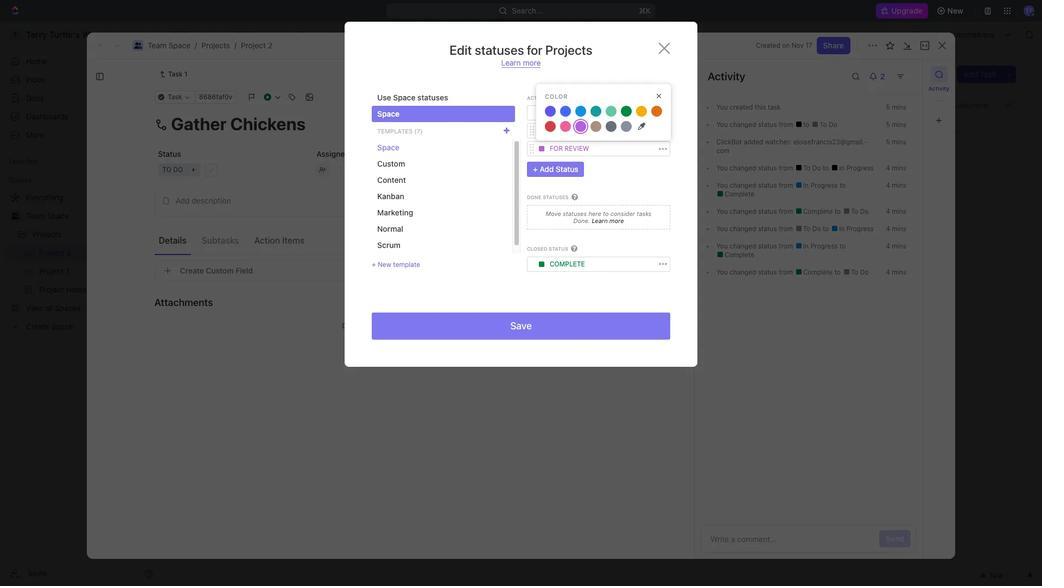 Task type: describe. For each thing, give the bounding box(es) containing it.
list
[[244, 100, 257, 109]]

edit statuses for projects learn more
[[450, 42, 593, 67]]

edit statuses for projects dialog
[[345, 22, 698, 367]]

6 4 mins from the top
[[886, 268, 907, 276]]

favorites button
[[4, 155, 42, 168]]

task 2
[[219, 208, 242, 217]]

search
[[870, 100, 895, 109]]

dashboards link
[[4, 108, 157, 125]]

0 horizontal spatial status
[[158, 149, 181, 159]]

0 horizontal spatial share
[[823, 41, 844, 50]]

space down use
[[377, 109, 400, 118]]

subtasks
[[202, 235, 239, 245]]

learn more
[[590, 217, 624, 224]]

inbox link
[[4, 71, 157, 89]]

edit
[[450, 42, 472, 58]]

attachments
[[154, 297, 213, 308]]

tree inside sidebar navigation
[[4, 189, 157, 336]]

4 4 from the top
[[886, 225, 890, 233]]

1 horizontal spatial team space
[[182, 30, 225, 39]]

1 horizontal spatial learn more link
[[590, 217, 624, 224]]

7 from from the top
[[779, 268, 793, 276]]

3 mins from the top
[[892, 138, 907, 146]]

5 mins for added watcher:
[[886, 138, 907, 146]]

Search tasks... text field
[[907, 123, 1016, 140]]

for
[[527, 42, 543, 58]]

6 from from the top
[[779, 242, 793, 250]]

activity inside task sidebar navigation tab list
[[929, 85, 950, 92]]

calendar link
[[275, 97, 309, 113]]

6 mins from the top
[[892, 207, 907, 216]]

customize button
[[936, 97, 991, 113]]

0 horizontal spatial add task
[[292, 153, 320, 161]]

send
[[886, 534, 905, 544]]

attachments button
[[154, 289, 621, 315]]

do inside edit statuses for projects dialog
[[561, 109, 571, 117]]

Edit task name text field
[[154, 113, 621, 134]]

1 4 from the top
[[886, 164, 890, 172]]

subtasks button
[[197, 230, 243, 250]]

6 4 from the top
[[886, 268, 890, 276]]

color
[[545, 93, 568, 100]]

+ add status
[[533, 165, 578, 174]]

1 horizontal spatial task 1
[[219, 189, 241, 198]]

you created this task
[[717, 103, 781, 111]]

action items button
[[250, 230, 309, 250]]

list link
[[242, 97, 257, 113]]

4 changed status from from the top
[[728, 207, 795, 216]]

1 horizontal spatial team
[[148, 41, 167, 50]]

1 you from the top
[[717, 103, 728, 111]]

space right use
[[393, 93, 416, 102]]

review
[[565, 145, 589, 153]]

2 4 from the top
[[886, 181, 890, 189]]

5 4 from the top
[[886, 242, 890, 250]]

content
[[377, 175, 406, 185]]

normal
[[377, 224, 403, 233]]

0 horizontal spatial project 2 link
[[241, 41, 272, 50]]

user group image
[[11, 213, 19, 219]]

new button
[[933, 2, 970, 20]]

favorites
[[9, 157, 37, 166]]

5 mins for changed status from
[[886, 121, 907, 129]]

2 horizontal spatial team
[[182, 30, 201, 39]]

send button
[[880, 530, 911, 548]]

customize
[[950, 100, 988, 109]]

⌘k
[[639, 6, 651, 15]]

0 vertical spatial task 1
[[168, 70, 188, 78]]

template
[[393, 261, 420, 269]]

statuses for edit
[[475, 42, 524, 58]]

add left description
[[176, 196, 190, 205]]

scrum
[[377, 241, 401, 250]]

to inside move statuses here to consider tasks done.
[[603, 210, 609, 217]]

2 status from the top
[[758, 164, 777, 172]]

space inside tree
[[47, 211, 69, 220]]

4 status from the top
[[758, 207, 777, 216]]

search...
[[512, 6, 543, 15]]

added
[[744, 138, 763, 146]]

items
[[282, 235, 305, 245]]

details button
[[154, 230, 191, 250]]

calendar
[[277, 100, 309, 109]]

team inside tree
[[26, 211, 45, 220]]

projects inside tree
[[33, 230, 61, 239]]

7 status from the top
[[758, 268, 777, 276]]

2 4 mins from the top
[[886, 181, 907, 189]]

1 4 mins from the top
[[886, 164, 907, 172]]

complete
[[550, 260, 585, 268]]

done.
[[574, 217, 590, 224]]

your
[[359, 322, 373, 330]]

+ for + new template
[[372, 261, 376, 269]]

0 horizontal spatial 1
[[184, 70, 188, 78]]

space up team space / projects / project 2 at the top left of page
[[203, 30, 225, 39]]

team space / projects / project 2
[[148, 41, 272, 50]]

5 changed from the top
[[730, 225, 756, 233]]

projects link inside tree
[[33, 226, 127, 243]]

0 horizontal spatial task 1 link
[[154, 68, 192, 81]]

3 from from the top
[[779, 181, 793, 189]]

search button
[[856, 97, 899, 113]]

1 vertical spatial add task button
[[279, 151, 325, 164]]

3 you from the top
[[717, 164, 728, 172]]

hide inside button
[[564, 127, 578, 135]]

7 mins from the top
[[892, 225, 907, 233]]

hide button
[[901, 97, 934, 113]]

field
[[236, 266, 253, 275]]

team space, , element
[[172, 30, 180, 39]]

7 changed from the top
[[730, 268, 756, 276]]

gantt
[[369, 100, 389, 109]]

drop your files here to
[[342, 322, 411, 330]]

automations
[[949, 30, 995, 39]]

eloisefrancis23@gmail.
[[794, 138, 868, 146]]

5 4 mins from the top
[[886, 242, 907, 250]]

1 5 mins from the top
[[886, 103, 907, 111]]

8686faf0v
[[199, 93, 232, 101]]

added watcher:
[[742, 138, 794, 146]]

statuses for move
[[563, 210, 587, 217]]

assignees
[[453, 127, 485, 135]]

0 vertical spatial add task
[[964, 69, 997, 79]]

6 status from the top
[[758, 242, 777, 250]]

project 2
[[300, 30, 332, 39]]

new inside button
[[948, 6, 964, 15]]

invite
[[28, 569, 47, 578]]

board
[[203, 100, 224, 109]]

user group image
[[134, 42, 142, 49]]

1 vertical spatial project
[[241, 41, 266, 50]]

create custom field button
[[154, 260, 621, 282]]

new inside edit statuses for projects dialog
[[378, 261, 391, 269]]

sidebar navigation
[[0, 22, 162, 586]]

create
[[180, 266, 204, 275]]

activity inside the task sidebar content section
[[708, 70, 746, 83]]

automations button
[[944, 27, 1000, 43]]

add description
[[176, 196, 231, 205]]

kanban
[[377, 192, 404, 201]]

created
[[730, 103, 753, 111]]

eloisefrancis23@gmail. com
[[717, 138, 868, 155]]

created on nov 17
[[756, 41, 813, 49]]

table link
[[327, 97, 349, 113]]

space down 'edit task name' text box
[[377, 143, 400, 152]]

5 you from the top
[[717, 207, 728, 216]]

2 changed from the top
[[730, 164, 756, 172]]

upgrade
[[892, 6, 923, 15]]

for review
[[550, 145, 589, 153]]

team space inside tree
[[26, 211, 69, 220]]

spaces
[[9, 176, 32, 184]]

to do inside edit statuses for projects dialog
[[550, 109, 571, 117]]

assignees button
[[439, 125, 490, 138]]

17
[[806, 41, 813, 49]]

3 status from the top
[[758, 181, 777, 189]]



Task type: locate. For each thing, give the bounding box(es) containing it.
4 mins
[[886, 164, 907, 172], [886, 181, 907, 189], [886, 207, 907, 216], [886, 225, 907, 233], [886, 242, 907, 250], [886, 268, 907, 276]]

projects inside edit statuses for projects learn more
[[546, 42, 593, 58]]

task sidebar content section
[[694, 59, 922, 559]]

activity up created
[[708, 70, 746, 83]]

1 vertical spatial team
[[148, 41, 167, 50]]

upgrade link
[[877, 3, 928, 18]]

files
[[374, 322, 387, 330]]

3 5 mins from the top
[[886, 138, 907, 146]]

docs link
[[4, 90, 157, 107]]

+
[[533, 165, 538, 174], [372, 261, 376, 269]]

team space link for user group image
[[26, 207, 155, 225]]

in
[[550, 127, 557, 135], [201, 153, 208, 161], [839, 164, 845, 172], [804, 181, 809, 189], [839, 225, 845, 233], [804, 242, 809, 250]]

share button down the upgrade
[[905, 26, 939, 43]]

add task
[[964, 69, 997, 79], [292, 153, 320, 161]]

projects link
[[234, 28, 279, 41], [201, 41, 230, 50], [33, 226, 127, 243]]

board link
[[200, 97, 224, 113]]

0 horizontal spatial hide
[[564, 127, 578, 135]]

clickbot
[[717, 138, 742, 146]]

to do
[[550, 109, 571, 117], [818, 121, 838, 129], [802, 164, 823, 172], [849, 207, 869, 216], [802, 225, 823, 233], [201, 257, 222, 265], [849, 268, 869, 276]]

1 vertical spatial here
[[389, 322, 403, 330]]

statuses up assignees button
[[418, 93, 448, 102]]

1 up task 2
[[237, 189, 241, 198]]

2 vertical spatial 1
[[254, 208, 258, 216]]

5 mins from the top
[[892, 181, 907, 189]]

0 vertical spatial learn more link
[[501, 58, 541, 68]]

statuses left the for
[[475, 42, 524, 58]]

custom up content
[[377, 159, 405, 168]]

hide button
[[559, 125, 582, 138]]

2 mins from the top
[[892, 121, 907, 129]]

0 vertical spatial learn
[[501, 58, 521, 67]]

1 horizontal spatial add task button
[[957, 66, 1003, 83]]

0 vertical spatial 5 mins
[[886, 103, 907, 111]]

0 horizontal spatial activity
[[708, 70, 746, 83]]

you
[[717, 103, 728, 111], [717, 121, 728, 129], [717, 164, 728, 172], [717, 181, 728, 189], [717, 207, 728, 216], [717, 225, 728, 233], [717, 242, 728, 250], [717, 268, 728, 276]]

0 horizontal spatial learn more link
[[501, 58, 541, 68]]

action items
[[254, 235, 305, 245]]

table
[[329, 100, 349, 109]]

here right the files
[[389, 322, 403, 330]]

add inside edit statuses for projects dialog
[[540, 165, 554, 174]]

activity
[[708, 70, 746, 83], [929, 85, 950, 92]]

1 horizontal spatial project 2 link
[[286, 28, 334, 41]]

team right user group image
[[26, 211, 45, 220]]

project 2 link
[[286, 28, 334, 41], [241, 41, 272, 50]]

0 vertical spatial task 1 link
[[154, 68, 192, 81]]

0 horizontal spatial new
[[378, 261, 391, 269]]

2 vertical spatial team
[[26, 211, 45, 220]]

from
[[779, 121, 793, 129], [779, 164, 793, 172], [779, 181, 793, 189], [779, 207, 793, 216], [779, 225, 793, 233], [779, 242, 793, 250], [779, 268, 793, 276]]

progress inside edit statuses for projects dialog
[[558, 127, 593, 135]]

details
[[159, 235, 187, 245]]

2 vertical spatial statuses
[[563, 210, 587, 217]]

tree
[[4, 189, 157, 336]]

more inside edit statuses for projects learn more
[[523, 58, 541, 67]]

this
[[755, 103, 766, 111]]

assigned to
[[316, 149, 359, 159]]

0 vertical spatial here
[[589, 210, 602, 217]]

team space
[[182, 30, 225, 39], [26, 211, 69, 220]]

0 horizontal spatial team space
[[26, 211, 69, 220]]

0 horizontal spatial share button
[[817, 37, 851, 54]]

1 horizontal spatial projects link
[[201, 41, 230, 50]]

0 horizontal spatial task 1
[[168, 70, 188, 78]]

learn more link down consider
[[590, 217, 624, 224]]

0 vertical spatial team
[[182, 30, 201, 39]]

hide inside dropdown button
[[914, 100, 931, 109]]

1 inside the 1 button
[[254, 208, 258, 216]]

1 vertical spatial learn more link
[[590, 217, 624, 224]]

1 vertical spatial 1
[[237, 189, 241, 198]]

more down consider
[[610, 217, 624, 224]]

1 vertical spatial status
[[556, 165, 578, 174]]

custom inside edit statuses for projects dialog
[[377, 159, 405, 168]]

0 vertical spatial new
[[948, 6, 964, 15]]

hide right search
[[914, 100, 931, 109]]

learn more link down the for
[[501, 58, 541, 68]]

3 5 from the top
[[886, 138, 890, 146]]

0 vertical spatial share
[[912, 30, 932, 39]]

1
[[184, 70, 188, 78], [237, 189, 241, 198], [254, 208, 258, 216]]

1 vertical spatial task 1
[[219, 189, 241, 198]]

1 right task 2
[[254, 208, 258, 216]]

in inside edit statuses for projects dialog
[[550, 127, 557, 135]]

1 from from the top
[[779, 121, 793, 129]]

2 horizontal spatial 1
[[254, 208, 258, 216]]

6 changed status from from the top
[[728, 242, 795, 250]]

0 vertical spatial project
[[300, 30, 325, 39]]

1 horizontal spatial project
[[300, 30, 325, 39]]

1 horizontal spatial more
[[610, 217, 624, 224]]

in progress inside edit statuses for projects dialog
[[550, 127, 593, 135]]

space
[[203, 30, 225, 39], [169, 41, 191, 50], [393, 93, 416, 102], [377, 109, 400, 118], [377, 143, 400, 152], [47, 211, 69, 220]]

1 vertical spatial add task
[[292, 153, 320, 161]]

1 vertical spatial hide
[[564, 127, 578, 135]]

task 1 link
[[154, 68, 192, 81], [216, 185, 376, 201]]

status
[[158, 149, 181, 159], [556, 165, 578, 174]]

5
[[886, 103, 890, 111], [886, 121, 890, 129], [886, 138, 890, 146]]

1 horizontal spatial here
[[589, 210, 602, 217]]

color options list
[[543, 104, 665, 134]]

1 mins from the top
[[892, 103, 907, 111]]

description
[[192, 196, 231, 205]]

add up the customize
[[964, 69, 978, 79]]

to
[[550, 109, 559, 117], [804, 121, 812, 129], [820, 121, 827, 129], [351, 149, 359, 159], [804, 164, 811, 172], [823, 164, 831, 172], [840, 181, 846, 189], [835, 207, 843, 216], [851, 207, 859, 216], [603, 210, 609, 217], [804, 225, 811, 233], [823, 225, 831, 233], [840, 242, 846, 250], [201, 257, 211, 265], [835, 268, 843, 276], [851, 268, 859, 276], [404, 322, 411, 330]]

0 vertical spatial team space
[[182, 30, 225, 39]]

space right user group image
[[47, 211, 69, 220]]

status
[[758, 121, 777, 129], [758, 164, 777, 172], [758, 181, 777, 189], [758, 207, 777, 216], [758, 225, 777, 233], [758, 242, 777, 250], [758, 268, 777, 276]]

5 for changed status from
[[886, 121, 890, 129]]

progress
[[558, 127, 593, 135], [210, 153, 245, 161], [847, 164, 874, 172], [811, 181, 838, 189], [847, 225, 874, 233], [811, 242, 838, 250]]

inbox
[[26, 75, 45, 84]]

6 changed from the top
[[730, 242, 756, 250]]

4 from from the top
[[779, 207, 793, 216]]

here inside move statuses here to consider tasks done.
[[589, 210, 602, 217]]

hide
[[914, 100, 931, 109], [564, 127, 578, 135]]

2 5 from the top
[[886, 121, 890, 129]]

8 mins from the top
[[892, 242, 907, 250]]

task 1 up task 2
[[219, 189, 241, 198]]

add task up the customize
[[964, 69, 997, 79]]

task sidebar navigation tab list
[[927, 66, 951, 129]]

more
[[523, 58, 541, 67], [610, 217, 624, 224]]

0 vertical spatial statuses
[[475, 42, 524, 58]]

1 vertical spatial task 1 link
[[216, 185, 376, 201]]

task
[[768, 103, 781, 111]]

share button
[[905, 26, 939, 43], [817, 37, 851, 54]]

1 vertical spatial activity
[[929, 85, 950, 92]]

0 vertical spatial hide
[[914, 100, 931, 109]]

0 vertical spatial 5
[[886, 103, 890, 111]]

activity up hide dropdown button on the top right of page
[[929, 85, 950, 92]]

1 horizontal spatial add task
[[964, 69, 997, 79]]

add task button up the customize
[[957, 66, 1003, 83]]

move
[[546, 210, 561, 217]]

0 vertical spatial +
[[533, 165, 538, 174]]

task 1 link down the team space, , element on the top
[[154, 68, 192, 81]]

dropdown menu image
[[539, 146, 545, 152]]

1 horizontal spatial task 1 link
[[216, 185, 376, 201]]

2 horizontal spatial statuses
[[563, 210, 587, 217]]

team space link for user group icon
[[148, 41, 191, 50]]

status inside dialog
[[556, 165, 578, 174]]

2 changed status from from the top
[[728, 164, 795, 172]]

0 vertical spatial 1
[[184, 70, 188, 78]]

new down scrum
[[378, 261, 391, 269]]

2 5 mins from the top
[[886, 121, 907, 129]]

1 vertical spatial new
[[378, 261, 391, 269]]

8686faf0v button
[[194, 91, 237, 104]]

project
[[300, 30, 325, 39], [241, 41, 266, 50]]

custom left field
[[206, 266, 234, 275]]

more down the for
[[523, 58, 541, 67]]

share button right 17
[[817, 37, 851, 54]]

1 horizontal spatial share
[[912, 30, 932, 39]]

1 vertical spatial custom
[[206, 266, 234, 275]]

5 status from the top
[[758, 225, 777, 233]]

0 horizontal spatial add task button
[[279, 151, 325, 164]]

4 4 mins from the top
[[886, 225, 907, 233]]

created
[[756, 41, 781, 49]]

task 1 link up items
[[216, 185, 376, 201]]

1 5 from the top
[[886, 103, 890, 111]]

add task down calendar
[[292, 153, 320, 161]]

1 vertical spatial 5 mins
[[886, 121, 907, 129]]

0 vertical spatial custom
[[377, 159, 405, 168]]

assigned
[[316, 149, 349, 159]]

1 changed from the top
[[730, 121, 756, 129]]

1 horizontal spatial learn
[[592, 217, 608, 224]]

2 vertical spatial 5
[[886, 138, 890, 146]]

0 horizontal spatial custom
[[206, 266, 234, 275]]

0 vertical spatial activity
[[708, 70, 746, 83]]

1 horizontal spatial hide
[[914, 100, 931, 109]]

0 horizontal spatial team
[[26, 211, 45, 220]]

add description button
[[158, 192, 618, 210]]

docs
[[26, 93, 44, 103]]

learn
[[501, 58, 521, 67], [592, 217, 608, 224]]

marketing
[[377, 208, 413, 217]]

2 horizontal spatial projects link
[[234, 28, 279, 41]]

0 horizontal spatial learn
[[501, 58, 521, 67]]

4 you from the top
[[717, 181, 728, 189]]

gantt link
[[367, 97, 389, 113]]

create custom field
[[180, 266, 253, 275]]

add left assigned
[[292, 153, 304, 161]]

team space up team space / projects / project 2 at the top left of page
[[182, 30, 225, 39]]

5 from from the top
[[779, 225, 793, 233]]

2
[[327, 30, 332, 39], [268, 41, 272, 50], [237, 208, 242, 217], [235, 257, 239, 265]]

2 vertical spatial 5 mins
[[886, 138, 907, 146]]

statuses inside move statuses here to consider tasks done.
[[563, 210, 587, 217]]

tree containing team space
[[4, 189, 157, 336]]

3 4 mins from the top
[[886, 207, 907, 216]]

1 vertical spatial learn
[[592, 217, 608, 224]]

5 mins
[[886, 103, 907, 111], [886, 121, 907, 129], [886, 138, 907, 146]]

statuses
[[475, 42, 524, 58], [418, 93, 448, 102], [563, 210, 587, 217]]

add task button
[[957, 66, 1003, 83], [279, 151, 325, 164]]

here up learn more
[[589, 210, 602, 217]]

0 horizontal spatial projects link
[[33, 226, 127, 243]]

6 you from the top
[[717, 225, 728, 233]]

1 horizontal spatial +
[[533, 165, 538, 174]]

1 horizontal spatial activity
[[929, 85, 950, 92]]

statuses inside edit statuses for projects learn more
[[475, 42, 524, 58]]

1 horizontal spatial 1
[[237, 189, 241, 198]]

0 horizontal spatial +
[[372, 261, 376, 269]]

0 vertical spatial more
[[523, 58, 541, 67]]

1 down team space / projects / project 2 at the top left of page
[[184, 70, 188, 78]]

team space link inside tree
[[26, 207, 155, 225]]

3 4 from the top
[[886, 207, 890, 216]]

5 changed status from from the top
[[728, 225, 795, 233]]

7 you from the top
[[717, 242, 728, 250]]

action
[[254, 235, 280, 245]]

1 horizontal spatial statuses
[[475, 42, 524, 58]]

for
[[550, 145, 563, 153]]

1 horizontal spatial new
[[948, 6, 964, 15]]

1 vertical spatial team space
[[26, 211, 69, 220]]

space down the team space, , element on the top
[[169, 41, 191, 50]]

3 changed from the top
[[730, 181, 756, 189]]

1 vertical spatial more
[[610, 217, 624, 224]]

home
[[26, 56, 47, 66]]

hide up for review
[[564, 127, 578, 135]]

new
[[948, 6, 964, 15], [378, 261, 391, 269]]

add task button down 'calendar' link
[[279, 151, 325, 164]]

home link
[[4, 53, 157, 70]]

add
[[964, 69, 978, 79], [292, 153, 304, 161], [540, 165, 554, 174], [176, 196, 190, 205]]

in progress
[[550, 127, 593, 135], [201, 153, 245, 161], [838, 164, 874, 172], [802, 181, 840, 189], [838, 225, 874, 233], [802, 242, 840, 250]]

+ for + add status
[[533, 165, 538, 174]]

1 vertical spatial statuses
[[418, 93, 448, 102]]

0 horizontal spatial here
[[389, 322, 403, 330]]

learn inside edit statuses for projects learn more
[[501, 58, 521, 67]]

drop
[[342, 322, 357, 330]]

3 changed status from from the top
[[728, 181, 795, 189]]

task 1 down the team space, , element on the top
[[168, 70, 188, 78]]

task 1
[[168, 70, 188, 78], [219, 189, 241, 198]]

8 you from the top
[[717, 268, 728, 276]]

0 horizontal spatial more
[[523, 58, 541, 67]]

share down the upgrade
[[912, 30, 932, 39]]

2 you from the top
[[717, 121, 728, 129]]

use
[[377, 93, 391, 102]]

4 mins from the top
[[892, 164, 907, 172]]

1 vertical spatial 5
[[886, 121, 890, 129]]

add down dropdown menu image
[[540, 165, 554, 174]]

0 vertical spatial add task button
[[957, 66, 1003, 83]]

2 from from the top
[[779, 164, 793, 172]]

tasks
[[637, 210, 652, 217]]

7 changed status from from the top
[[728, 268, 795, 276]]

1 vertical spatial +
[[372, 261, 376, 269]]

com
[[717, 138, 868, 155]]

1 button
[[244, 207, 259, 218]]

0 vertical spatial status
[[158, 149, 181, 159]]

0 horizontal spatial project
[[241, 41, 266, 50]]

5 for added watcher:
[[886, 138, 890, 146]]

4 changed from the top
[[730, 207, 756, 216]]

1 horizontal spatial share button
[[905, 26, 939, 43]]

changed status from
[[728, 121, 795, 129], [728, 164, 795, 172], [728, 181, 795, 189], [728, 207, 795, 216], [728, 225, 795, 233], [728, 242, 795, 250], [728, 268, 795, 276]]

1 horizontal spatial status
[[556, 165, 578, 174]]

watcher:
[[765, 138, 792, 146]]

team right the team space, , element on the top
[[182, 30, 201, 39]]

1 vertical spatial share
[[823, 41, 844, 50]]

statuses up done.
[[563, 210, 587, 217]]

team space right user group image
[[26, 211, 69, 220]]

1 horizontal spatial custom
[[377, 159, 405, 168]]

use space statuses
[[377, 93, 448, 102]]

1 changed status from from the top
[[728, 121, 795, 129]]

+ new template
[[372, 261, 420, 269]]

share right 17
[[823, 41, 844, 50]]

team right user group icon
[[148, 41, 167, 50]]

0 horizontal spatial statuses
[[418, 93, 448, 102]]

consider
[[611, 210, 635, 217]]

on
[[782, 41, 790, 49]]

custom inside button
[[206, 266, 234, 275]]

9 mins from the top
[[892, 268, 907, 276]]

new up automations
[[948, 6, 964, 15]]

1 status from the top
[[758, 121, 777, 129]]



Task type: vqa. For each thing, say whether or not it's contained in the screenshot.
1st YOU from the bottom
yes



